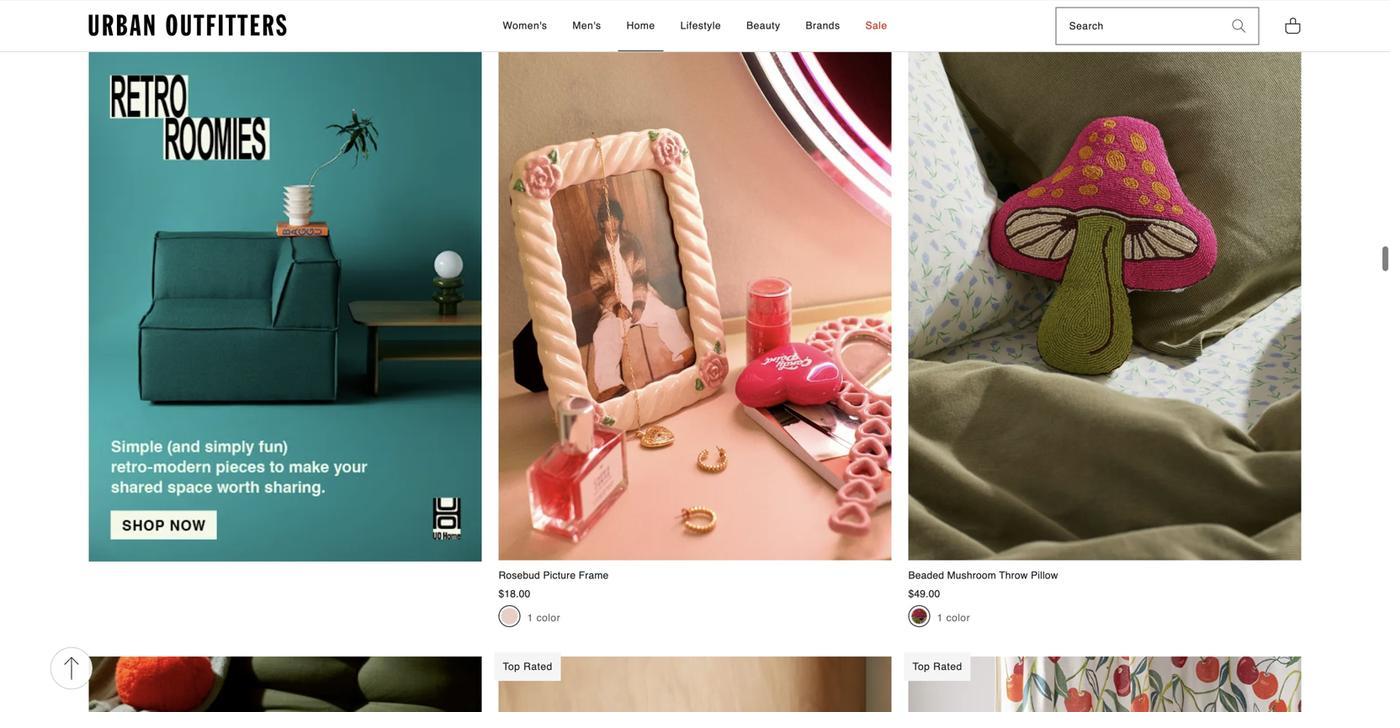 Task type: locate. For each thing, give the bounding box(es) containing it.
color for $49.00
[[946, 613, 970, 625]]

top for allover fruits patterned shower curtain image at the bottom right
[[913, 662, 930, 673]]

lifestyle
[[680, 20, 721, 31]]

2 top from the left
[[913, 662, 930, 673]]

1 color right pink image
[[937, 613, 970, 625]]

cream image
[[501, 609, 518, 625]]

1 color for $18.00
[[527, 613, 561, 625]]

rated for allover fruits patterned shower curtain image at the bottom right
[[933, 662, 963, 673]]

1 color
[[527, 613, 561, 625], [937, 613, 970, 625]]

sale link
[[857, 1, 896, 52]]

top down cream icon
[[503, 662, 520, 673]]

1 horizontal spatial top rated link
[[904, 653, 1302, 713]]

search image
[[1233, 20, 1246, 33]]

rated
[[524, 662, 553, 673], [933, 662, 963, 673]]

2 top rated link from the left
[[904, 653, 1302, 713]]

1 rated from the left
[[524, 662, 553, 673]]

1 horizontal spatial 1
[[937, 613, 943, 625]]

1 1 from the left
[[527, 613, 533, 625]]

color right pink image
[[946, 613, 970, 625]]

0 horizontal spatial 1 color
[[527, 613, 561, 625]]

1 right cream icon
[[527, 613, 533, 625]]

1 for $49.00
[[937, 613, 943, 625]]

1 right pink image
[[937, 613, 943, 625]]

top rated down pink image
[[913, 662, 963, 673]]

original price: $49.00 element
[[909, 589, 940, 600]]

1 horizontal spatial color
[[946, 613, 970, 625]]

retro roomies image
[[89, 0, 482, 562]]

1 top rated from the left
[[503, 662, 553, 673]]

throw
[[999, 570, 1028, 582]]

picture
[[543, 570, 576, 582]]

lifestyle link
[[672, 1, 730, 52]]

0 horizontal spatial rated
[[524, 662, 553, 673]]

$18.00
[[499, 589, 531, 600]]

None search field
[[1057, 8, 1220, 44]]

rated down $18.00
[[524, 662, 553, 673]]

1 horizontal spatial 1 color
[[937, 613, 970, 625]]

1 top from the left
[[503, 662, 520, 673]]

Search text field
[[1057, 8, 1220, 44]]

top
[[503, 662, 520, 673], [913, 662, 930, 673]]

1 for $18.00
[[527, 613, 533, 625]]

1 horizontal spatial rated
[[933, 662, 963, 673]]

main navigation element
[[351, 1, 1039, 52]]

$49.00
[[909, 589, 940, 600]]

0 horizontal spatial color
[[537, 613, 561, 625]]

1 color right cream icon
[[527, 613, 561, 625]]

0 horizontal spatial top rated
[[503, 662, 553, 673]]

home link
[[618, 1, 664, 52]]

top rated down cream icon
[[503, 662, 553, 673]]

brands
[[806, 20, 840, 31]]

rated down $49.00
[[933, 662, 963, 673]]

my shopping bag image
[[1285, 16, 1302, 35]]

2 color from the left
[[946, 613, 970, 625]]

0 horizontal spatial top rated link
[[494, 653, 892, 713]]

2 1 color from the left
[[937, 613, 970, 625]]

1 horizontal spatial top rated
[[913, 662, 963, 673]]

1 horizontal spatial top
[[913, 662, 930, 673]]

color
[[537, 613, 561, 625], [946, 613, 970, 625]]

original price: $18.00 element
[[499, 589, 531, 600]]

men's
[[573, 20, 601, 31]]

0 horizontal spatial top
[[503, 662, 520, 673]]

2 1 from the left
[[937, 613, 943, 625]]

color right cream icon
[[537, 613, 561, 625]]

1 1 color from the left
[[527, 613, 561, 625]]

top rated
[[503, 662, 553, 673], [913, 662, 963, 673]]

home
[[627, 20, 655, 31]]

2 top rated from the left
[[913, 662, 963, 673]]

top for alana bookshelf image
[[503, 662, 520, 673]]

top down pink image
[[913, 662, 930, 673]]

0 horizontal spatial 1
[[527, 613, 533, 625]]

pink image
[[911, 609, 928, 625]]

1 color from the left
[[537, 613, 561, 625]]

2 rated from the left
[[933, 662, 963, 673]]

top rated link
[[494, 653, 892, 713], [904, 653, 1302, 713]]

1
[[527, 613, 533, 625], [937, 613, 943, 625]]



Task type: describe. For each thing, give the bounding box(es) containing it.
women's link
[[494, 1, 556, 52]]

men's link
[[564, 1, 610, 52]]

rosebud picture frame
[[499, 570, 609, 582]]

allover fruits patterned shower curtain image
[[909, 657, 1302, 713]]

checkerboard woven shag rag rug image
[[89, 657, 482, 713]]

beaded mushroom throw pillow link
[[909, 0, 1302, 584]]

rosebud
[[499, 570, 540, 582]]

beauty link
[[738, 1, 789, 52]]

beaded
[[909, 570, 944, 582]]

rosebud picture frame link
[[499, 0, 892, 584]]

pillow
[[1031, 570, 1058, 582]]

rated for alana bookshelf image
[[524, 662, 553, 673]]

beaded mushroom throw pillow image
[[909, 0, 1302, 561]]

color for $18.00
[[537, 613, 561, 625]]

sale
[[866, 20, 887, 31]]

brands link
[[797, 1, 849, 52]]

mushroom
[[947, 570, 996, 582]]

beaded mushroom throw pillow
[[909, 570, 1058, 582]]

women's
[[503, 20, 547, 31]]

1 color for $49.00
[[937, 613, 970, 625]]

rosebud picture frame image
[[499, 0, 892, 561]]

top rated for alana bookshelf image
[[503, 662, 553, 673]]

frame
[[579, 570, 609, 582]]

top rated for allover fruits patterned shower curtain image at the bottom right
[[913, 662, 963, 673]]

urban outfitters image
[[89, 14, 287, 36]]

1 top rated link from the left
[[494, 653, 892, 713]]

beauty
[[747, 20, 781, 31]]

alana bookshelf image
[[499, 657, 892, 713]]



Task type: vqa. For each thing, say whether or not it's contained in the screenshot.
1st Size
no



